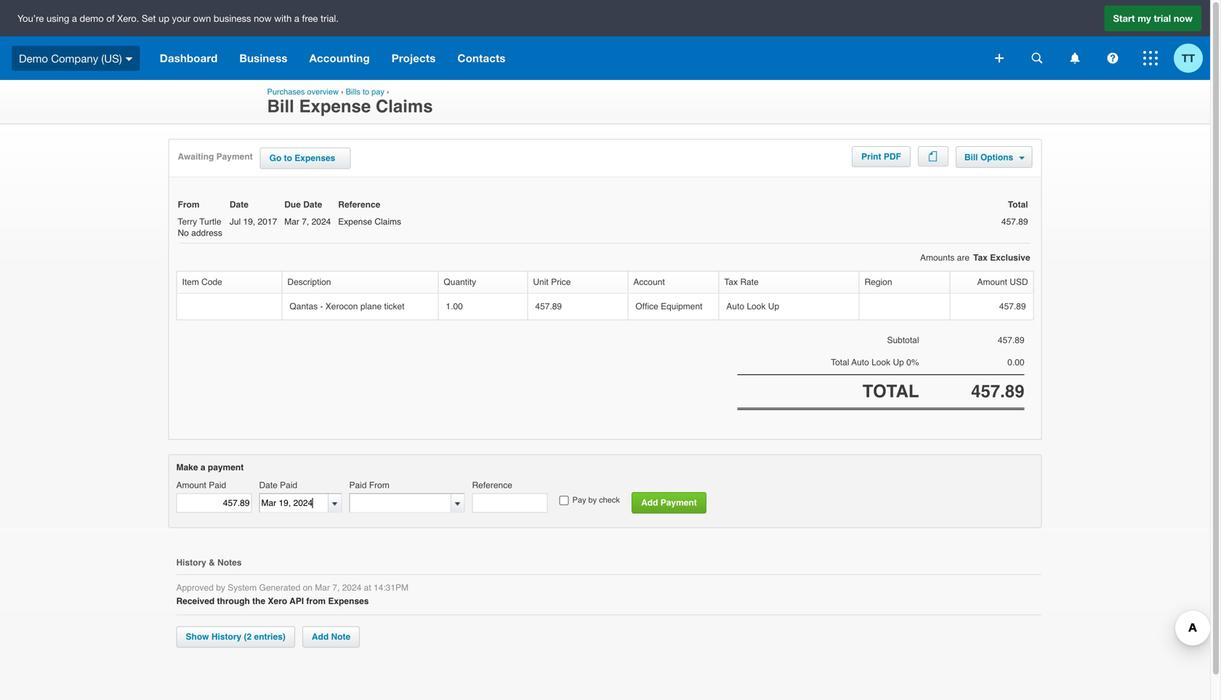 Task type: locate. For each thing, give the bounding box(es) containing it.
tax
[[974, 253, 988, 263], [725, 277, 738, 287]]

0 vertical spatial from
[[178, 200, 200, 210]]

mar right on
[[315, 583, 330, 593]]

make
[[176, 463, 198, 473]]

payment right check
[[661, 498, 697, 508]]

entries)
[[254, 632, 286, 642]]

bill inside purchases overview › bills to pay › bill expense claims
[[267, 96, 294, 116]]

1 horizontal spatial a
[[201, 463, 206, 473]]

457.89 down unit price
[[536, 301, 562, 312]]

by
[[589, 496, 597, 505], [216, 583, 225, 593]]

qantas - xerocon plane ticket
[[290, 301, 405, 312]]

a right "using"
[[72, 13, 77, 24]]

equipment
[[661, 301, 703, 312]]

› right pay
[[387, 87, 390, 96]]

add note
[[312, 632, 351, 642]]

payment
[[208, 463, 244, 473]]

1 horizontal spatial auto
[[852, 358, 870, 368]]

1 vertical spatial look
[[872, 358, 891, 368]]

Pay by check checkbox
[[560, 496, 569, 505]]

date up date paid text box
[[259, 480, 278, 491]]

0 horizontal spatial auto
[[727, 301, 745, 312]]

1 vertical spatial 7,
[[333, 583, 340, 593]]

payment for awaiting payment
[[216, 152, 253, 162]]

bill options
[[965, 152, 1016, 163]]

0 vertical spatial expense
[[299, 96, 371, 116]]

from inside from terry turtle no address date jul 19, 2017 due date mar 7, 2024 reference expense claims
[[178, 200, 200, 210]]

by inside approved by system generated on mar 7, 2024 at 14:31pm received through the xero api from expenses
[[216, 583, 225, 593]]

show history (2 entries) link
[[176, 626, 295, 648]]

0 horizontal spatial a
[[72, 13, 77, 24]]

to inside purchases overview › bills to pay › bill expense claims
[[363, 87, 370, 96]]

a right make
[[201, 463, 206, 473]]

to right go
[[284, 153, 292, 163]]

2 horizontal spatial a
[[295, 13, 300, 24]]

1.00
[[446, 301, 463, 312]]

now left with
[[254, 13, 272, 24]]

1 horizontal spatial mar
[[315, 583, 330, 593]]

1 vertical spatial add
[[312, 632, 329, 642]]

reference right due
[[338, 200, 381, 210]]

to inside 'go to expenses' link
[[284, 153, 292, 163]]

mar
[[285, 217, 300, 227], [315, 583, 330, 593]]

from
[[178, 200, 200, 210], [369, 480, 390, 491]]

1 vertical spatial amount
[[176, 480, 206, 491]]

0 horizontal spatial 2024
[[312, 217, 331, 227]]

auto look up
[[727, 301, 780, 312]]

0 horizontal spatial total
[[831, 358, 850, 368]]

mar down due
[[285, 217, 300, 227]]

0 horizontal spatial amount
[[176, 480, 206, 491]]

0 horizontal spatial now
[[254, 13, 272, 24]]

1 vertical spatial auto
[[852, 358, 870, 368]]

payment right the awaiting
[[216, 152, 253, 162]]

0 horizontal spatial date
[[230, 200, 249, 210]]

svg image
[[1144, 51, 1159, 65], [1071, 53, 1080, 64], [1108, 53, 1119, 64], [996, 54, 1004, 63], [126, 57, 133, 61]]

demo
[[19, 52, 48, 65]]

457.89 up the exclusive
[[1002, 217, 1029, 227]]

1 vertical spatial payment
[[661, 498, 697, 508]]

tt
[[1183, 52, 1196, 65]]

1 horizontal spatial amount
[[978, 277, 1008, 287]]

bill left overview
[[267, 96, 294, 116]]

2 paid from the left
[[280, 480, 298, 491]]

1 horizontal spatial payment
[[661, 498, 697, 508]]

add right check
[[642, 498, 659, 508]]

0 vertical spatial payment
[[216, 152, 253, 162]]

expenses
[[295, 153, 336, 163], [328, 597, 369, 607]]

go to expenses link
[[260, 148, 351, 169]]

purchases
[[267, 87, 305, 96]]

trial
[[1155, 13, 1172, 24]]

2024
[[312, 217, 331, 227], [342, 583, 362, 593]]

0 horizontal spatial bill
[[267, 96, 294, 116]]

3 paid from the left
[[349, 480, 367, 491]]

of
[[106, 13, 115, 24]]

business
[[214, 13, 251, 24]]

total inside total 457.89
[[1009, 200, 1029, 210]]

tax right the are at the right top of the page
[[974, 253, 988, 263]]

0 vertical spatial bill
[[267, 96, 294, 116]]

qantas
[[290, 301, 318, 312]]

›
[[341, 87, 344, 96], [387, 87, 390, 96]]

start my trial now
[[1114, 13, 1194, 24]]

› left bills
[[341, 87, 344, 96]]

mar inside from terry turtle no address date jul 19, 2017 due date mar 7, 2024 reference expense claims
[[285, 217, 300, 227]]

expenses right go
[[295, 153, 336, 163]]

from terry turtle no address date jul 19, 2017 due date mar 7, 2024 reference expense claims
[[178, 200, 402, 238]]

add
[[642, 498, 659, 508], [312, 632, 329, 642]]

7, right 2017 at the left of page
[[302, 217, 309, 227]]

subtotal
[[888, 335, 920, 346]]

reference up reference text field
[[472, 480, 513, 491]]

banner
[[0, 0, 1211, 80]]

&
[[209, 558, 215, 568]]

1 horizontal spatial to
[[363, 87, 370, 96]]

0 vertical spatial to
[[363, 87, 370, 96]]

add for add payment
[[642, 498, 659, 508]]

0 horizontal spatial reference
[[338, 200, 381, 210]]

a left free
[[295, 13, 300, 24]]

expense inside purchases overview › bills to pay › bill expense claims
[[299, 96, 371, 116]]

address
[[191, 228, 222, 238]]

0 horizontal spatial tax
[[725, 277, 738, 287]]

date up jul
[[230, 200, 249, 210]]

1 horizontal spatial date
[[259, 480, 278, 491]]

history inside show history (2 entries) link
[[212, 632, 242, 642]]

history left (2
[[212, 632, 242, 642]]

look up total
[[872, 358, 891, 368]]

start
[[1114, 13, 1136, 24]]

amount down make
[[176, 480, 206, 491]]

svg image right svg image
[[1071, 53, 1080, 64]]

1 horizontal spatial add
[[642, 498, 659, 508]]

claims inside purchases overview › bills to pay › bill expense claims
[[376, 96, 433, 116]]

1 vertical spatial total
[[831, 358, 850, 368]]

1 vertical spatial bill
[[965, 152, 979, 163]]

1 vertical spatial claims
[[375, 217, 402, 227]]

dashboard link
[[149, 36, 229, 80]]

0 vertical spatial reference
[[338, 200, 381, 210]]

1 horizontal spatial reference
[[472, 480, 513, 491]]

paid from
[[349, 480, 390, 491]]

reference inside from terry turtle no address date jul 19, 2017 due date mar 7, 2024 reference expense claims
[[338, 200, 381, 210]]

from
[[307, 597, 326, 607]]

projects button
[[381, 36, 447, 80]]

you're using a demo of xero. set up your own business now with a free trial.
[[17, 13, 339, 24]]

2024 left at
[[342, 583, 362, 593]]

by for pay
[[589, 496, 597, 505]]

1 vertical spatial expense
[[338, 217, 372, 227]]

svg image inside demo company (us) popup button
[[126, 57, 133, 61]]

item code
[[182, 277, 222, 287]]

1 paid from the left
[[209, 480, 226, 491]]

date right due
[[303, 200, 322, 210]]

xero.
[[117, 13, 139, 24]]

history & notes
[[176, 558, 242, 568]]

generated
[[259, 583, 301, 593]]

0 horizontal spatial history
[[176, 558, 206, 568]]

0 horizontal spatial look
[[747, 301, 766, 312]]

0 horizontal spatial paid
[[209, 480, 226, 491]]

by up through
[[216, 583, 225, 593]]

457.89
[[1002, 217, 1029, 227], [536, 301, 562, 312], [1000, 301, 1027, 312], [999, 335, 1025, 346], [972, 381, 1025, 401]]

total for total 457.89
[[1009, 200, 1029, 210]]

history left &
[[176, 558, 206, 568]]

1 vertical spatial 2024
[[342, 583, 362, 593]]

1 vertical spatial by
[[216, 583, 225, 593]]

0 horizontal spatial up
[[769, 301, 780, 312]]

bill left options
[[965, 152, 979, 163]]

0 horizontal spatial to
[[284, 153, 292, 163]]

1 horizontal spatial paid
[[280, 480, 298, 491]]

free
[[302, 13, 318, 24]]

0 horizontal spatial ›
[[341, 87, 344, 96]]

add note link
[[302, 626, 360, 648]]

region
[[865, 277, 893, 287]]

reference
[[338, 200, 381, 210], [472, 480, 513, 491]]

paid for amount paid
[[209, 480, 226, 491]]

look
[[747, 301, 766, 312], [872, 358, 891, 368]]

add left note
[[312, 632, 329, 642]]

0 horizontal spatial 7,
[[302, 217, 309, 227]]

amount left usd
[[978, 277, 1008, 287]]

1 vertical spatial tax
[[725, 277, 738, 287]]

by right "pay" on the left of page
[[589, 496, 597, 505]]

pay by check
[[573, 496, 620, 505]]

1 horizontal spatial history
[[212, 632, 242, 642]]

auto down tax rate
[[727, 301, 745, 312]]

0 horizontal spatial mar
[[285, 217, 300, 227]]

1 horizontal spatial now
[[1175, 13, 1194, 24]]

now
[[254, 13, 272, 24], [1175, 13, 1194, 24]]

1 horizontal spatial 2024
[[342, 583, 362, 593]]

svg image right (us)
[[126, 57, 133, 61]]

system
[[228, 583, 257, 593]]

-
[[320, 301, 323, 312]]

1 horizontal spatial bill
[[965, 152, 979, 163]]

0 vertical spatial add
[[642, 498, 659, 508]]

expenses down at
[[328, 597, 369, 607]]

0 horizontal spatial from
[[178, 200, 200, 210]]

code
[[202, 277, 222, 287]]

history
[[176, 558, 206, 568], [212, 632, 242, 642]]

turtle
[[200, 217, 221, 227]]

1 vertical spatial to
[[284, 153, 292, 163]]

1 vertical spatial up
[[894, 358, 905, 368]]

0 horizontal spatial payment
[[216, 152, 253, 162]]

amount usd
[[978, 277, 1029, 287]]

0 vertical spatial total
[[1009, 200, 1029, 210]]

amounts are tax exclusive
[[921, 253, 1031, 263]]

amount
[[978, 277, 1008, 287], [176, 480, 206, 491]]

to left pay
[[363, 87, 370, 96]]

now right trial
[[1175, 13, 1194, 24]]

0 horizontal spatial add
[[312, 632, 329, 642]]

0 vertical spatial tax
[[974, 253, 988, 263]]

2 horizontal spatial date
[[303, 200, 322, 210]]

1 horizontal spatial by
[[589, 496, 597, 505]]

457.89 up 0.00
[[999, 335, 1025, 346]]

xero
[[268, 597, 287, 607]]

business button
[[229, 36, 299, 80]]

1 vertical spatial history
[[212, 632, 242, 642]]

7, inside from terry turtle no address date jul 19, 2017 due date mar 7, 2024 reference expense claims
[[302, 217, 309, 227]]

0 vertical spatial 7,
[[302, 217, 309, 227]]

mar inside approved by system generated on mar 7, 2024 at 14:31pm received through the xero api from expenses
[[315, 583, 330, 593]]

demo company (us) button
[[0, 36, 149, 80]]

0 horizontal spatial by
[[216, 583, 225, 593]]

2 now from the left
[[1175, 13, 1194, 24]]

auto up total
[[852, 358, 870, 368]]

bills to pay link
[[346, 87, 385, 96]]

print pdf
[[862, 152, 902, 162]]

1 vertical spatial expenses
[[328, 597, 369, 607]]

7, inside approved by system generated on mar 7, 2024 at 14:31pm received through the xero api from expenses
[[333, 583, 340, 593]]

total for total auto look up 0%
[[831, 358, 850, 368]]

banner containing dashboard
[[0, 0, 1211, 80]]

1 horizontal spatial 7,
[[333, 583, 340, 593]]

through
[[217, 597, 250, 607]]

2024 right 2017 at the left of page
[[312, 217, 331, 227]]

add payment link
[[632, 492, 707, 514]]

0 vertical spatial claims
[[376, 96, 433, 116]]

rate
[[741, 277, 759, 287]]

None text field
[[350, 494, 451, 512]]

show history (2 entries)
[[186, 632, 286, 642]]

0 vertical spatial by
[[589, 496, 597, 505]]

0 vertical spatial look
[[747, 301, 766, 312]]

0 vertical spatial mar
[[285, 217, 300, 227]]

office
[[636, 301, 659, 312]]

tax left rate
[[725, 277, 738, 287]]

7, right on
[[333, 583, 340, 593]]

1 vertical spatial from
[[369, 480, 390, 491]]

1 horizontal spatial ›
[[387, 87, 390, 96]]

total
[[1009, 200, 1029, 210], [831, 358, 850, 368]]

claims
[[376, 96, 433, 116], [375, 217, 402, 227]]

1 horizontal spatial total
[[1009, 200, 1029, 210]]

item
[[182, 277, 199, 287]]

to
[[363, 87, 370, 96], [284, 153, 292, 163]]

0 vertical spatial amount
[[978, 277, 1008, 287]]

1 vertical spatial mar
[[315, 583, 330, 593]]

look down rate
[[747, 301, 766, 312]]

1 horizontal spatial look
[[872, 358, 891, 368]]

0 vertical spatial 2024
[[312, 217, 331, 227]]

2 horizontal spatial paid
[[349, 480, 367, 491]]



Task type: vqa. For each thing, say whether or not it's contained in the screenshot.


Task type: describe. For each thing, give the bounding box(es) containing it.
by for approved
[[216, 583, 225, 593]]

contacts
[[458, 52, 506, 65]]

terry
[[178, 217, 197, 227]]

1 horizontal spatial tax
[[974, 253, 988, 263]]

overview
[[307, 87, 339, 96]]

svg image left svg image
[[996, 54, 1004, 63]]

demo company (us)
[[19, 52, 122, 65]]

jul
[[230, 217, 241, 227]]

(us)
[[101, 52, 122, 65]]

(2
[[244, 632, 252, 642]]

paid for date paid
[[280, 480, 298, 491]]

with
[[274, 13, 292, 24]]

amount for amount usd
[[978, 277, 1008, 287]]

awaiting payment
[[178, 152, 253, 162]]

account
[[634, 277, 665, 287]]

business
[[240, 52, 288, 65]]

xerocon
[[326, 301, 358, 312]]

quantity
[[444, 277, 477, 287]]

note
[[331, 632, 351, 642]]

svg image
[[1032, 53, 1043, 64]]

go
[[270, 153, 282, 163]]

total 457.89
[[1002, 200, 1029, 227]]

no
[[178, 228, 189, 238]]

at
[[364, 583, 371, 593]]

api
[[290, 597, 304, 607]]

exclusive
[[991, 253, 1031, 263]]

due
[[285, 200, 301, 210]]

plane
[[361, 301, 382, 312]]

print pdf link
[[853, 147, 911, 167]]

1 horizontal spatial from
[[369, 480, 390, 491]]

projects
[[392, 52, 436, 65]]

unit
[[533, 277, 549, 287]]

1 › from the left
[[341, 87, 344, 96]]

457.89 down usd
[[1000, 301, 1027, 312]]

expenses inside approved by system generated on mar 7, 2024 at 14:31pm received through the xero api from expenses
[[328, 597, 369, 607]]

print
[[862, 152, 882, 162]]

price
[[551, 277, 571, 287]]

amounts
[[921, 253, 955, 263]]

2024 inside approved by system generated on mar 7, 2024 at 14:31pm received through the xero api from expenses
[[342, 583, 362, 593]]

Date Paid text field
[[260, 494, 328, 512]]

date paid
[[259, 480, 298, 491]]

received
[[176, 597, 215, 607]]

dashboard
[[160, 52, 218, 65]]

pdf
[[884, 152, 902, 162]]

0 vertical spatial up
[[769, 301, 780, 312]]

go to expenses
[[270, 153, 336, 163]]

0.00
[[1008, 358, 1025, 368]]

purchases overview link
[[267, 87, 339, 96]]

expense inside from terry turtle no address date jul 19, 2017 due date mar 7, 2024 reference expense claims
[[338, 217, 372, 227]]

trial.
[[321, 13, 339, 24]]

total auto look up 0%
[[831, 358, 920, 368]]

claims inside from terry turtle no address date jul 19, 2017 due date mar 7, 2024 reference expense claims
[[375, 217, 402, 227]]

1 now from the left
[[254, 13, 272, 24]]

awaiting
[[178, 152, 214, 162]]

unit price
[[533, 277, 571, 287]]

accounting button
[[299, 36, 381, 80]]

company
[[51, 52, 98, 65]]

add payment
[[642, 498, 697, 508]]

1 horizontal spatial up
[[894, 358, 905, 368]]

you're
[[17, 13, 44, 24]]

contacts button
[[447, 36, 517, 80]]

approved
[[176, 583, 214, 593]]

svg image left 'tt'
[[1144, 51, 1159, 65]]

bills
[[346, 87, 361, 96]]

are
[[958, 253, 970, 263]]

office equipment
[[636, 301, 703, 312]]

up
[[159, 13, 169, 24]]

2 › from the left
[[387, 87, 390, 96]]

19,
[[243, 217, 255, 227]]

notes
[[218, 558, 242, 568]]

0 vertical spatial auto
[[727, 301, 745, 312]]

tt button
[[1175, 36, 1211, 80]]

set
[[142, 13, 156, 24]]

the
[[253, 597, 266, 607]]

purchases overview › bills to pay › bill expense claims
[[267, 87, 433, 116]]

0 vertical spatial expenses
[[295, 153, 336, 163]]

amount for amount paid
[[176, 480, 206, 491]]

ticket
[[384, 301, 405, 312]]

pay
[[372, 87, 385, 96]]

Amount Paid text field
[[176, 494, 252, 513]]

payment for add payment
[[661, 498, 697, 508]]

457.89 down 0.00
[[972, 381, 1025, 401]]

2024 inside from terry turtle no address date jul 19, 2017 due date mar 7, 2024 reference expense claims
[[312, 217, 331, 227]]

1 vertical spatial reference
[[472, 480, 513, 491]]

svg image down start
[[1108, 53, 1119, 64]]

0%
[[907, 358, 920, 368]]

0 vertical spatial history
[[176, 558, 206, 568]]

check
[[599, 496, 620, 505]]

Reference text field
[[472, 494, 548, 513]]

make a payment
[[176, 463, 244, 473]]

my
[[1138, 13, 1152, 24]]

on
[[303, 583, 313, 593]]

add for add note
[[312, 632, 329, 642]]

usd
[[1010, 277, 1029, 287]]

2017
[[258, 217, 277, 227]]

show
[[186, 632, 209, 642]]



